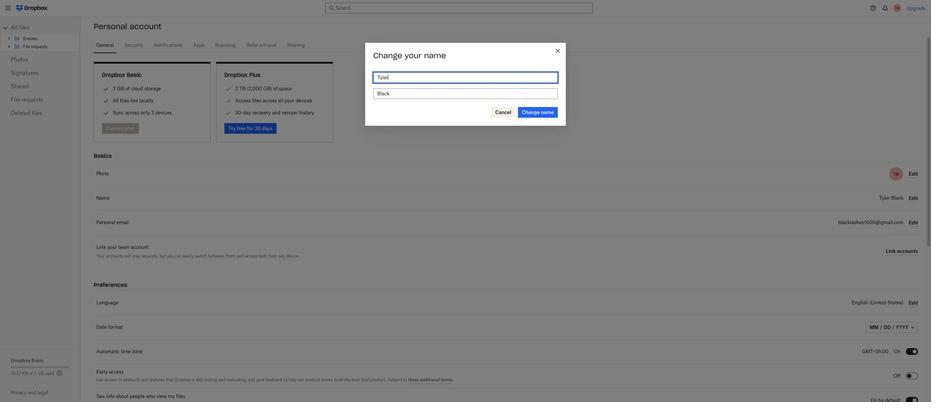Task type: vqa. For each thing, say whether or not it's contained in the screenshot.
help
yes



Task type: locate. For each thing, give the bounding box(es) containing it.
1 horizontal spatial dropbox basic
[[102, 72, 142, 78]]

the
[[345, 378, 351, 382]]

help
[[289, 378, 297, 382]]

1 vertical spatial devices
[[155, 110, 172, 115]]

from
[[269, 254, 278, 259]]

all
[[278, 98, 283, 103]]

any
[[279, 254, 285, 259]]

kb
[[22, 372, 28, 376]]

access for get access to products and features that dropbox is still testing and evaluating, and give feedback to help our product teams build the best final product. subject to
[[104, 378, 117, 382]]

format
[[108, 325, 123, 330]]

dropbox logo - go to the homepage image
[[13, 3, 50, 13]]

files down the file requests 'link'
[[32, 111, 42, 116]]

english
[[852, 301, 869, 305]]

0 vertical spatial access
[[245, 254, 258, 259]]

who
[[146, 394, 155, 399]]

all
[[11, 25, 18, 30], [113, 98, 119, 103]]

your for change your name
[[405, 51, 422, 60]]

2 horizontal spatial 2
[[235, 86, 238, 91]]

can
[[175, 254, 182, 259]]

and right testing
[[218, 378, 225, 382]]

of right the gb)
[[273, 86, 278, 91]]

(united
[[870, 301, 886, 305]]

0 vertical spatial change
[[373, 51, 402, 60]]

all up sync
[[113, 98, 119, 103]]

files inside 'all files' link
[[19, 25, 29, 30]]

final
[[361, 378, 369, 382]]

photos link
[[11, 53, 70, 67]]

30-day recovery and version history
[[235, 110, 314, 115]]

1 vertical spatial recommended image
[[224, 97, 233, 105]]

requests
[[21, 97, 43, 103]]

2 right kb
[[34, 372, 36, 376]]

1 horizontal spatial devices
[[296, 98, 312, 103]]

1 vertical spatial personal
[[96, 220, 115, 225]]

signatures
[[11, 71, 38, 76]]

sharing tab
[[284, 37, 307, 54]]

general tab
[[94, 37, 117, 54]]

to left help
[[284, 378, 288, 382]]

dropbox basic
[[102, 72, 142, 78], [11, 358, 44, 363]]

2 up all files live locally at the left top of the page
[[113, 86, 116, 91]]

0 horizontal spatial your
[[107, 245, 117, 250]]

and right them
[[237, 254, 244, 259]]

dropbox up '28.57'
[[11, 358, 30, 363]]

space
[[279, 86, 292, 91]]

(2,000
[[247, 86, 262, 91]]

1 vertical spatial across
[[125, 110, 139, 115]]

global header element
[[0, 0, 931, 16]]

0 vertical spatial across
[[263, 98, 277, 103]]

sync
[[113, 110, 124, 115]]

1 horizontal spatial gb
[[117, 86, 124, 91]]

1 horizontal spatial basic
[[127, 72, 142, 78]]

recommended image for access
[[224, 97, 233, 105]]

that
[[166, 378, 174, 382]]

1 vertical spatial access
[[109, 370, 124, 375]]

of left cloud
[[125, 86, 130, 91]]

change your name dialog
[[365, 43, 566, 126]]

1 recommended image from the top
[[224, 85, 233, 93]]

account
[[130, 22, 161, 31], [131, 245, 149, 250]]

change your name
[[373, 51, 446, 60]]

to right the subject
[[403, 378, 407, 382]]

0 horizontal spatial change
[[373, 51, 402, 60]]

early
[[96, 370, 108, 375]]

give
[[256, 378, 264, 382]]

but
[[160, 254, 166, 259]]

gb left cloud
[[117, 86, 124, 91]]

0 horizontal spatial of
[[29, 372, 33, 376]]

basic up 2 gb of cloud storage
[[127, 72, 142, 78]]

and left features
[[141, 378, 148, 382]]

2 left tb
[[235, 86, 238, 91]]

personal for personal email
[[96, 220, 115, 225]]

3 to from the left
[[403, 378, 407, 382]]

account up security tab
[[130, 22, 161, 31]]

date format
[[96, 325, 123, 330]]

0 horizontal spatial to
[[118, 378, 122, 382]]

files for deleted files
[[32, 111, 42, 116]]

friend
[[263, 43, 276, 48]]

personal up 'general'
[[94, 22, 127, 31]]

best
[[352, 378, 360, 382]]

Last name text field
[[377, 90, 554, 97]]

all inside 'all files' link
[[11, 25, 18, 30]]

1 horizontal spatial your
[[285, 98, 294, 103]]

tab list
[[94, 36, 921, 54]]

recommended image
[[224, 85, 233, 93], [224, 97, 233, 105]]

0 vertical spatial devices
[[296, 98, 312, 103]]

1 horizontal spatial to
[[284, 378, 288, 382]]

feedback
[[265, 378, 283, 382]]

1 horizontal spatial of
[[125, 86, 130, 91]]

1 vertical spatial name
[[541, 109, 554, 115]]

switch
[[195, 254, 207, 259]]

08:00
[[875, 350, 889, 354]]

you
[[167, 254, 174, 259]]

features
[[149, 378, 165, 382]]

access
[[245, 254, 258, 259], [109, 370, 124, 375], [104, 378, 117, 382]]

recovery
[[252, 110, 271, 115]]

1 vertical spatial dropbox basic
[[11, 358, 44, 363]]

0 vertical spatial name
[[424, 51, 446, 60]]

1 horizontal spatial change
[[522, 109, 540, 115]]

tyler black
[[879, 196, 904, 201]]

28.57 kb of 2 gb used
[[11, 372, 54, 376]]

0 vertical spatial all
[[11, 25, 18, 30]]

recommended image for 2
[[224, 85, 233, 93]]

files for all files
[[19, 25, 29, 30]]

2 horizontal spatial to
[[403, 378, 407, 382]]

version
[[282, 110, 298, 115]]

2
[[113, 86, 116, 91], [235, 86, 238, 91], [34, 372, 36, 376]]

shared
[[11, 84, 29, 89]]

files down (2,000
[[252, 98, 261, 103]]

0 vertical spatial recommended image
[[224, 85, 233, 93]]

personal account
[[94, 22, 161, 31]]

1 vertical spatial change
[[522, 109, 540, 115]]

2 recommended image from the top
[[224, 97, 233, 105]]

early access
[[96, 370, 124, 375]]

1 vertical spatial basic
[[31, 358, 44, 363]]

of right kb
[[29, 372, 33, 376]]

change inside button
[[522, 109, 540, 115]]

upgrade link
[[907, 5, 926, 11]]

tyler
[[879, 196, 890, 201]]

1 horizontal spatial 2
[[113, 86, 116, 91]]

across down all files live locally at the left top of the page
[[125, 110, 139, 115]]

privacy and legal
[[11, 390, 48, 395]]

files inside deleted files link
[[32, 111, 42, 116]]

basic up 28.57 kb of 2 gb used
[[31, 358, 44, 363]]

to
[[118, 378, 122, 382], [284, 378, 288, 382], [403, 378, 407, 382]]

across left all
[[263, 98, 277, 103]]

to left products on the bottom left of page
[[118, 378, 122, 382]]

First name text field
[[377, 74, 554, 81]]

2 vertical spatial access
[[104, 378, 117, 382]]

0 vertical spatial your
[[405, 51, 422, 60]]

2 to from the left
[[284, 378, 288, 382]]

and
[[272, 110, 281, 115], [237, 254, 244, 259], [141, 378, 148, 382], [218, 378, 225, 382], [248, 378, 255, 382], [28, 390, 36, 395]]

storage
[[144, 86, 161, 91]]

testing
[[204, 378, 217, 382]]

team
[[118, 245, 130, 250]]

your for link your team account
[[107, 245, 117, 250]]

files down the dropbox logo - go to the homepage
[[19, 25, 29, 30]]

cloud
[[131, 86, 143, 91]]

deleted
[[11, 111, 30, 116]]

people
[[130, 394, 145, 399]]

get more space image
[[55, 369, 63, 377]]

easily
[[183, 254, 194, 259]]

access left both
[[245, 254, 258, 259]]

0 horizontal spatial all
[[11, 25, 18, 30]]

personal email
[[96, 220, 129, 225]]

dropbox basic up 2 gb of cloud storage
[[102, 72, 142, 78]]

dropbox left is
[[175, 378, 191, 382]]

security
[[125, 43, 143, 48]]

security tab
[[122, 37, 146, 54]]

of
[[125, 86, 130, 91], [273, 86, 278, 91], [29, 372, 33, 376]]

and down access files across all your devices
[[272, 110, 281, 115]]

will
[[124, 254, 131, 259]]

group
[[1, 33, 80, 52]]

gb left used
[[38, 372, 44, 376]]

recommended image up recommended icon on the top
[[224, 97, 233, 105]]

your inside dialog
[[405, 51, 422, 60]]

0 horizontal spatial devices
[[155, 110, 172, 115]]

recommended image left tb
[[224, 85, 233, 93]]

personal left email
[[96, 220, 115, 225]]

access right early
[[109, 370, 124, 375]]

devices right "3"
[[155, 110, 172, 115]]

email
[[117, 220, 129, 225]]

plus
[[249, 72, 261, 78]]

access files across all your devices
[[235, 98, 312, 103]]

dropbox basic up kb
[[11, 358, 44, 363]]

2 horizontal spatial your
[[405, 51, 422, 60]]

devices up history
[[296, 98, 312, 103]]

1 vertical spatial all
[[113, 98, 119, 103]]

account up stay on the left of page
[[131, 245, 149, 250]]

2 vertical spatial your
[[107, 245, 117, 250]]

1 horizontal spatial all
[[113, 98, 119, 103]]

0 vertical spatial gb
[[117, 86, 124, 91]]

branding tab
[[213, 37, 238, 54]]

2 for dropbox plus
[[235, 86, 238, 91]]

files for all files live locally
[[120, 98, 129, 103]]

1 to from the left
[[118, 378, 122, 382]]

access down "early access"
[[104, 378, 117, 382]]

refer a friend
[[246, 43, 276, 48]]

1 horizontal spatial name
[[541, 109, 554, 115]]

apps
[[193, 43, 205, 48]]

used
[[45, 372, 54, 376]]

personal for personal account
[[94, 22, 127, 31]]

and left give at left bottom
[[248, 378, 255, 382]]

off
[[894, 374, 901, 379]]

files left live
[[120, 98, 129, 103]]

0 horizontal spatial gb
[[38, 372, 44, 376]]

1 horizontal spatial across
[[263, 98, 277, 103]]

view
[[157, 394, 167, 399]]

1 vertical spatial your
[[285, 98, 294, 103]]

0 vertical spatial personal
[[94, 22, 127, 31]]

0 vertical spatial dropbox basic
[[102, 72, 142, 78]]

all down the dropbox logo - go to the homepage
[[11, 25, 18, 30]]



Task type: describe. For each thing, give the bounding box(es) containing it.
change for change name
[[522, 109, 540, 115]]

0 horizontal spatial dropbox basic
[[11, 358, 44, 363]]

time
[[121, 350, 131, 354]]

build
[[334, 378, 344, 382]]

1 vertical spatial account
[[131, 245, 149, 250]]

file requests link
[[11, 93, 70, 107]]

of for 2 gb of cloud storage
[[125, 86, 130, 91]]

subject
[[388, 378, 402, 382]]

blacklashes1000@gmail.com
[[839, 220, 904, 225]]

access for early access
[[109, 370, 124, 375]]

your accounts will stay separate, but you can easily switch between them and access both from any device.
[[96, 254, 300, 259]]

notifications tab
[[151, 37, 185, 54]]

gb)
[[263, 86, 272, 91]]

notifications
[[154, 43, 182, 48]]

between
[[208, 254, 225, 259]]

preferences
[[94, 282, 127, 288]]

zone
[[132, 350, 143, 354]]

2 for dropbox basic
[[113, 86, 116, 91]]

files for access files across all your devices
[[252, 98, 261, 103]]

28.57
[[11, 372, 21, 376]]

is
[[192, 378, 195, 382]]

1 vertical spatial gb
[[38, 372, 44, 376]]

device.
[[287, 254, 300, 259]]

about
[[116, 394, 129, 399]]

signatures link
[[11, 67, 70, 80]]

2 horizontal spatial of
[[273, 86, 278, 91]]

all for all files
[[11, 25, 18, 30]]

change name
[[522, 109, 554, 115]]

tab list containing general
[[94, 36, 921, 54]]

all files tree
[[1, 22, 80, 52]]

evaluating,
[[227, 378, 247, 382]]

tb
[[239, 86, 246, 91]]

name inside button
[[541, 109, 554, 115]]

get
[[96, 378, 103, 382]]

change for change your name
[[373, 51, 402, 60]]

day
[[243, 110, 251, 115]]

photos
[[11, 57, 28, 63]]

history
[[299, 110, 314, 115]]

products
[[123, 378, 140, 382]]

shared link
[[11, 80, 70, 93]]

cancel
[[495, 109, 511, 115]]

0 vertical spatial account
[[130, 22, 161, 31]]

a
[[260, 43, 262, 48]]

get access to products and features that dropbox is still testing and evaluating, and give feedback to help our product teams build the best final product. subject to
[[96, 378, 408, 382]]

0 horizontal spatial 2
[[34, 372, 36, 376]]

accounts
[[106, 254, 123, 259]]

our
[[298, 378, 304, 382]]

product
[[305, 378, 320, 382]]

30-
[[235, 110, 243, 115]]

0 horizontal spatial name
[[424, 51, 446, 60]]

and left legal
[[28, 390, 36, 395]]

date
[[96, 325, 107, 330]]

file requests
[[11, 97, 43, 103]]

3
[[151, 110, 154, 115]]

refer a friend tab
[[244, 37, 279, 54]]

.
[[452, 378, 453, 382]]

product.
[[371, 378, 387, 382]]

all files
[[11, 25, 29, 30]]

both
[[259, 254, 268, 259]]

still
[[196, 378, 203, 382]]

deleted files link
[[11, 107, 70, 120]]

see
[[96, 394, 105, 399]]

link
[[96, 245, 106, 250]]

all files live locally
[[113, 98, 153, 103]]

files right my
[[176, 394, 185, 399]]

only
[[141, 110, 150, 115]]

dropbox up tb
[[224, 72, 248, 78]]

live
[[130, 98, 138, 103]]

upgrade
[[907, 5, 926, 11]]

access
[[235, 98, 251, 103]]

teams
[[321, 378, 333, 382]]

your
[[96, 254, 105, 259]]

basics
[[94, 153, 112, 159]]

all for all files live locally
[[113, 98, 119, 103]]

on
[[894, 350, 901, 354]]

them
[[226, 254, 236, 259]]

2 gb of cloud storage
[[113, 86, 161, 91]]

deleted files
[[11, 111, 42, 116]]

0 horizontal spatial basic
[[31, 358, 44, 363]]

photo
[[96, 172, 109, 176]]

0 vertical spatial basic
[[127, 72, 142, 78]]

of for 28.57 kb of 2 gb used
[[29, 372, 33, 376]]

apps tab
[[190, 37, 207, 54]]

legal
[[37, 390, 48, 395]]

privacy and legal link
[[11, 390, 80, 395]]

all files link
[[11, 22, 80, 33]]

refer
[[246, 43, 258, 48]]

general
[[96, 43, 114, 48]]

sharing
[[287, 43, 305, 48]]

locally
[[139, 98, 153, 103]]

recommended image
[[224, 109, 233, 117]]

0 horizontal spatial across
[[125, 110, 139, 115]]

language
[[96, 301, 118, 305]]

info
[[106, 394, 115, 399]]

branding
[[215, 43, 236, 48]]

states)
[[888, 301, 904, 305]]

sync across only 3 devices
[[113, 110, 172, 115]]

english (united states)
[[852, 301, 904, 305]]

separate,
[[141, 254, 158, 259]]

dropbox up 2 gb of cloud storage
[[102, 72, 125, 78]]



